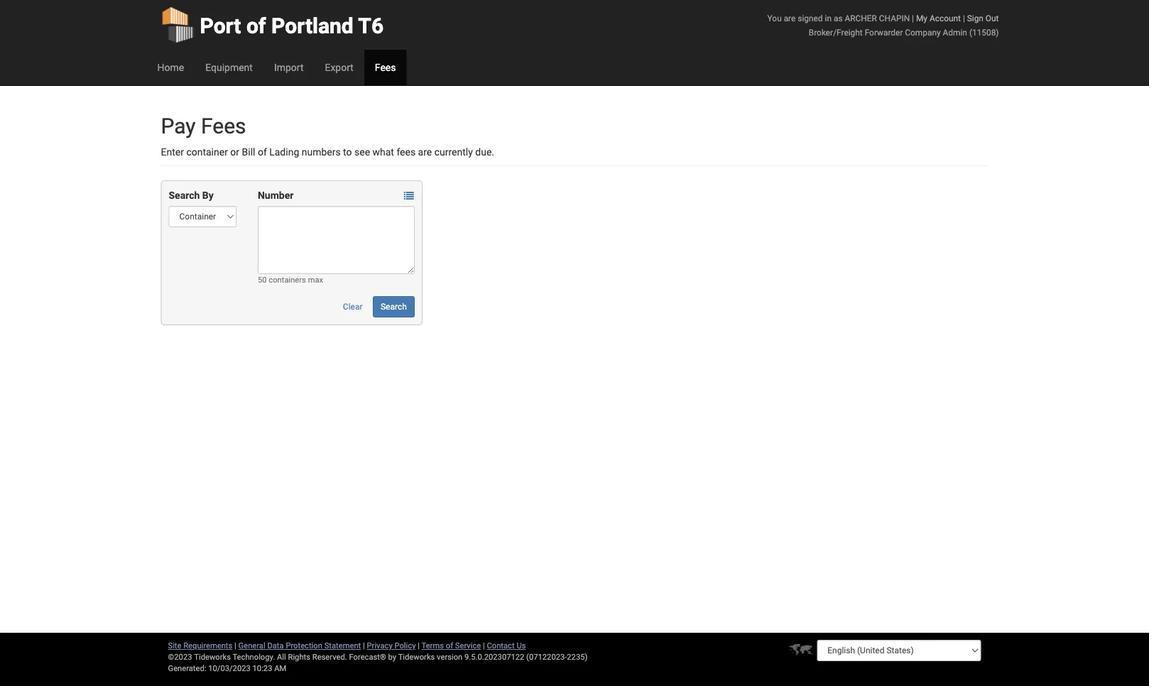 Task type: vqa. For each thing, say whether or not it's contained in the screenshot.
WILL
no



Task type: locate. For each thing, give the bounding box(es) containing it.
1 horizontal spatial are
[[784, 13, 796, 23]]

company
[[906, 27, 941, 37]]

are right the you
[[784, 13, 796, 23]]

what
[[373, 146, 394, 158]]

are right fees
[[418, 146, 432, 158]]

site
[[168, 641, 182, 651]]

0 vertical spatial search
[[169, 189, 200, 201]]

data
[[267, 641, 284, 651]]

1 horizontal spatial fees
[[375, 61, 396, 73]]

port of portland t6
[[200, 13, 384, 38]]

of
[[247, 13, 266, 38], [258, 146, 267, 158], [446, 641, 453, 651]]

import
[[274, 61, 304, 73]]

statement
[[325, 641, 361, 651]]

contact
[[487, 641, 515, 651]]

fees
[[375, 61, 396, 73], [201, 113, 246, 139]]

are
[[784, 13, 796, 23], [418, 146, 432, 158]]

©2023 tideworks
[[168, 653, 231, 662]]

my
[[917, 13, 928, 23]]

of right port
[[247, 13, 266, 38]]

0 horizontal spatial search
[[169, 189, 200, 201]]

portland
[[272, 13, 354, 38]]

0 horizontal spatial fees
[[201, 113, 246, 139]]

max
[[308, 275, 323, 285]]

see
[[355, 146, 370, 158]]

sign out link
[[968, 13, 1000, 23]]

archer
[[845, 13, 878, 23]]

search right 'clear' button
[[381, 302, 407, 312]]

fees up or
[[201, 113, 246, 139]]

enter container or bill of lading numbers to see what fees are currently due.
[[161, 146, 495, 158]]

1 vertical spatial fees
[[201, 113, 246, 139]]

search by
[[169, 189, 214, 201]]

equipment button
[[195, 50, 264, 85]]

| left the sign
[[964, 13, 966, 23]]

search inside button
[[381, 302, 407, 312]]

1 vertical spatial are
[[418, 146, 432, 158]]

equipment
[[205, 61, 253, 73]]

are inside you are signed in as archer chapin | my account | sign out broker/freight forwarder company admin (11508)
[[784, 13, 796, 23]]

us
[[517, 641, 526, 651]]

protection
[[286, 641, 323, 651]]

search left the by
[[169, 189, 200, 201]]

rights
[[288, 653, 311, 662]]

out
[[986, 13, 1000, 23]]

reserved.
[[313, 653, 347, 662]]

fees
[[397, 146, 416, 158]]

of right bill
[[258, 146, 267, 158]]

search
[[169, 189, 200, 201], [381, 302, 407, 312]]

|
[[913, 13, 915, 23], [964, 13, 966, 23], [235, 641, 237, 651], [363, 641, 365, 651], [418, 641, 420, 651], [483, 641, 485, 651]]

(11508)
[[970, 27, 1000, 37]]

terms of service link
[[422, 641, 481, 651]]

requirements
[[184, 641, 233, 651]]

enter
[[161, 146, 184, 158]]

port
[[200, 13, 241, 38]]

import button
[[264, 50, 314, 85]]

clear
[[343, 302, 363, 312]]

(07122023-
[[527, 653, 567, 662]]

terms
[[422, 641, 444, 651]]

fees down t6
[[375, 61, 396, 73]]

1 vertical spatial search
[[381, 302, 407, 312]]

policy
[[395, 641, 416, 651]]

0 vertical spatial fees
[[375, 61, 396, 73]]

bill
[[242, 146, 255, 158]]

you
[[768, 13, 782, 23]]

2 vertical spatial of
[[446, 641, 453, 651]]

export button
[[314, 50, 364, 85]]

you are signed in as archer chapin | my account | sign out broker/freight forwarder company admin (11508)
[[768, 13, 1000, 37]]

technology.
[[233, 653, 275, 662]]

1 horizontal spatial search
[[381, 302, 407, 312]]

0 vertical spatial are
[[784, 13, 796, 23]]

in
[[825, 13, 832, 23]]

0 vertical spatial of
[[247, 13, 266, 38]]

chapin
[[880, 13, 910, 23]]

of up version
[[446, 641, 453, 651]]

numbers
[[302, 146, 341, 158]]

to
[[343, 146, 352, 158]]

pay fees
[[161, 113, 246, 139]]

currently
[[435, 146, 473, 158]]

due.
[[476, 146, 495, 158]]

by
[[388, 653, 397, 662]]

10:23
[[253, 664, 272, 673]]

fees button
[[364, 50, 407, 85]]



Task type: describe. For each thing, give the bounding box(es) containing it.
broker/freight
[[809, 27, 863, 37]]

containers
[[269, 275, 306, 285]]

version
[[437, 653, 463, 662]]

number
[[258, 189, 294, 201]]

admin
[[943, 27, 968, 37]]

2235)
[[567, 653, 588, 662]]

site requirements link
[[168, 641, 233, 651]]

am
[[274, 664, 287, 673]]

forwarder
[[865, 27, 904, 37]]

my account link
[[917, 13, 961, 23]]

or
[[230, 146, 240, 158]]

search for search by
[[169, 189, 200, 201]]

generated:
[[168, 664, 206, 673]]

1 vertical spatial of
[[258, 146, 267, 158]]

sign
[[968, 13, 984, 23]]

Number text field
[[258, 206, 415, 274]]

contact us link
[[487, 641, 526, 651]]

of inside 'port of portland t6' link
[[247, 13, 266, 38]]

general
[[238, 641, 266, 651]]

as
[[834, 13, 843, 23]]

fees inside popup button
[[375, 61, 396, 73]]

port of portland t6 link
[[161, 0, 384, 50]]

clear button
[[335, 296, 371, 318]]

search button
[[373, 296, 415, 318]]

10/03/2023
[[208, 664, 251, 673]]

home button
[[147, 50, 195, 85]]

privacy policy link
[[367, 641, 416, 651]]

tideworks
[[398, 653, 435, 662]]

signed
[[798, 13, 823, 23]]

all
[[277, 653, 286, 662]]

lading
[[269, 146, 299, 158]]

general data protection statement link
[[238, 641, 361, 651]]

by
[[202, 189, 214, 201]]

search for search
[[381, 302, 407, 312]]

pay
[[161, 113, 196, 139]]

| up tideworks
[[418, 641, 420, 651]]

show list image
[[404, 191, 414, 201]]

site requirements | general data protection statement | privacy policy | terms of service | contact us ©2023 tideworks technology. all rights reserved. forecast® by tideworks version 9.5.0.202307122 (07122023-2235) generated: 10/03/2023 10:23 am
[[168, 641, 588, 673]]

| up 9.5.0.202307122
[[483, 641, 485, 651]]

export
[[325, 61, 354, 73]]

service
[[455, 641, 481, 651]]

| up "forecast®"
[[363, 641, 365, 651]]

forecast®
[[349, 653, 386, 662]]

home
[[157, 61, 184, 73]]

50
[[258, 275, 267, 285]]

t6
[[358, 13, 384, 38]]

of inside site requirements | general data protection statement | privacy policy | terms of service | contact us ©2023 tideworks technology. all rights reserved. forecast® by tideworks version 9.5.0.202307122 (07122023-2235) generated: 10/03/2023 10:23 am
[[446, 641, 453, 651]]

| left general
[[235, 641, 237, 651]]

account
[[930, 13, 961, 23]]

9.5.0.202307122
[[465, 653, 525, 662]]

0 horizontal spatial are
[[418, 146, 432, 158]]

privacy
[[367, 641, 393, 651]]

50 containers max
[[258, 275, 323, 285]]

| left my
[[913, 13, 915, 23]]

container
[[186, 146, 228, 158]]



